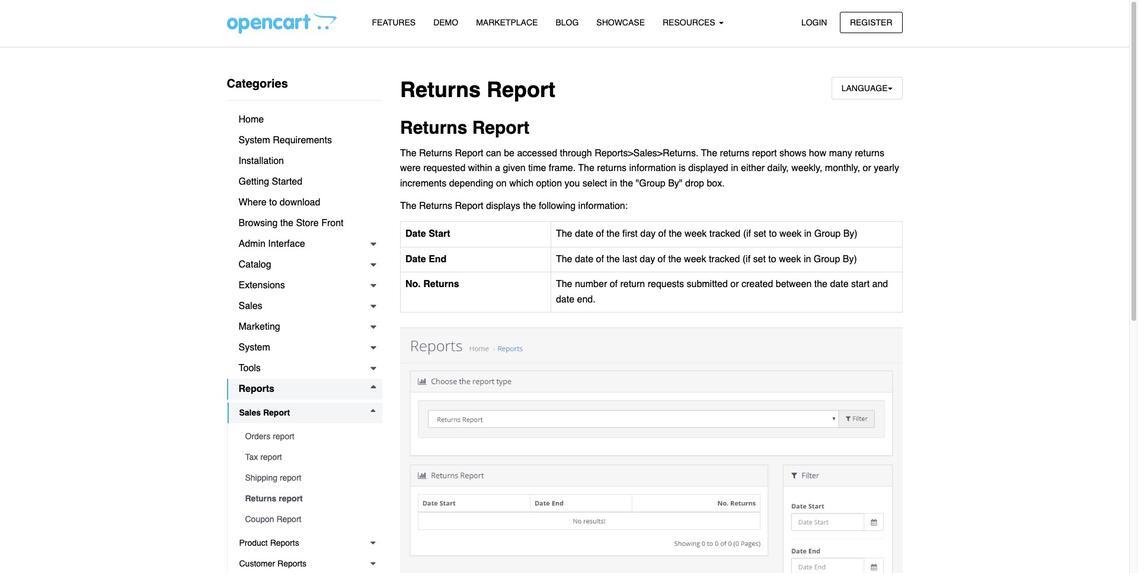 Task type: vqa. For each thing, say whether or not it's contained in the screenshot.
Extension Cron Jobs image related to Plesk 12.0
no



Task type: describe. For each thing, give the bounding box(es) containing it.
getting started
[[239, 177, 302, 187]]

either
[[741, 163, 765, 174]]

tracked for last
[[709, 254, 740, 265]]

marketing
[[239, 322, 280, 333]]

system requirements
[[239, 135, 332, 146]]

the inside the returns report can be accessed through reports>sales>returns. the returns report shows how many returns were requested within a given time frame. the returns information is displayed in either daily, weekly, monthly, or yearly increments depending on which option you select in the "group by" drop box.
[[620, 178, 633, 189]]

set for the date of the first day of the week tracked (if set to week in group by)
[[754, 229, 766, 240]]

admin interface link
[[227, 234, 382, 255]]

system requirements link
[[227, 130, 382, 151]]

start
[[429, 229, 450, 240]]

coupon report link
[[233, 510, 382, 531]]

date left start
[[830, 279, 849, 290]]

blog
[[556, 18, 579, 27]]

system link
[[227, 338, 382, 359]]

0 horizontal spatial returns
[[597, 163, 627, 174]]

daily,
[[767, 163, 789, 174]]

return
[[620, 279, 645, 290]]

demo link
[[425, 12, 467, 33]]

coupon
[[245, 515, 274, 525]]

on
[[496, 178, 507, 189]]

information:
[[578, 201, 628, 212]]

is
[[679, 163, 686, 174]]

opencart - open source shopping cart solution image
[[227, 12, 336, 34]]

started
[[272, 177, 302, 187]]

sales for sales
[[239, 301, 262, 312]]

the returns report displays the following information:
[[400, 201, 628, 212]]

resources
[[663, 18, 718, 27]]

given
[[503, 163, 526, 174]]

of right first
[[658, 229, 666, 240]]

created
[[742, 279, 773, 290]]

sales report link
[[227, 403, 382, 424]]

requirements
[[273, 135, 332, 146]]

by) for the date of the last day of the week tracked (if set to week in group by)
[[843, 254, 857, 265]]

front
[[321, 218, 344, 229]]

reports for customer
[[277, 560, 307, 569]]

were
[[400, 163, 421, 174]]

report for tax report
[[260, 453, 282, 462]]

sales report
[[239, 408, 290, 418]]

date for date end
[[405, 254, 426, 265]]

tools link
[[227, 359, 382, 379]]

the for the number of return requests submitted or created between the date start and date end.
[[556, 279, 572, 290]]

where to download
[[239, 197, 320, 208]]

select
[[583, 178, 607, 189]]

the for the returns report displays the following information:
[[400, 201, 416, 212]]

catalog link
[[227, 255, 382, 276]]

shipping report
[[245, 474, 301, 483]]

product reports
[[239, 539, 299, 548]]

tools
[[239, 363, 261, 374]]

language
[[842, 84, 888, 93]]

2 returns report from the top
[[400, 117, 530, 138]]

sales for sales report
[[239, 408, 261, 418]]

the left last
[[607, 254, 620, 265]]

the for the date of the first day of the week tracked (if set to week in group by)
[[556, 229, 572, 240]]

features link
[[363, 12, 425, 33]]

first
[[622, 229, 638, 240]]

or inside the returns report can be accessed through reports>sales>returns. the returns report shows how many returns were requested within a given time frame. the returns information is displayed in either daily, weekly, monthly, or yearly increments depending on which option you select in the "group by" drop box.
[[863, 163, 871, 174]]

frame.
[[549, 163, 576, 174]]

download
[[280, 197, 320, 208]]

customer reports link
[[227, 554, 382, 574]]

end
[[429, 254, 447, 265]]

interface
[[268, 239, 305, 250]]

register link
[[840, 12, 903, 33]]

1 horizontal spatial returns
[[720, 148, 750, 159]]

categories
[[227, 77, 288, 91]]

the date of the first day of the week tracked (if set to week in group by)
[[556, 229, 858, 240]]

resources link
[[654, 12, 732, 33]]

report for orders report
[[273, 432, 294, 442]]

where
[[239, 197, 267, 208]]

orders report link
[[233, 427, 382, 448]]

report inside the returns report can be accessed through reports>sales>returns. the returns report shows how many returns were requested within a given time frame. the returns information is displayed in either daily, weekly, monthly, or yearly increments depending on which option you select in the "group by" drop box.
[[455, 148, 483, 159]]

following
[[539, 201, 576, 212]]

weekly,
[[791, 163, 822, 174]]

shipping report link
[[233, 468, 382, 489]]

installation
[[239, 156, 284, 167]]

date down information: on the top right of the page
[[575, 229, 593, 240]]

group for the date of the last day of the week tracked (if set to week in group by)
[[814, 254, 840, 265]]

tax report
[[245, 453, 282, 462]]

sales link
[[227, 296, 382, 317]]

a
[[495, 163, 500, 174]]

store
[[296, 218, 319, 229]]

date left end.
[[556, 295, 574, 305]]

tax report link
[[233, 448, 382, 468]]

browsing
[[239, 218, 278, 229]]

the returns report can be accessed through reports>sales>returns. the returns report shows how many returns were requested within a given time frame. the returns information is displayed in either daily, weekly, monthly, or yearly increments depending on which option you select in the "group by" drop box.
[[400, 148, 899, 189]]

date up number
[[575, 254, 593, 265]]

number
[[575, 279, 607, 290]]

which
[[509, 178, 534, 189]]

the down which
[[523, 201, 536, 212]]

the date of the last day of the week tracked (if set to week in group by)
[[556, 254, 857, 265]]

coupon report
[[245, 515, 301, 525]]

orders
[[245, 432, 270, 442]]

to for the date of the last day of the week tracked (if set to week in group by)
[[768, 254, 776, 265]]

be
[[504, 148, 515, 159]]

increments
[[400, 178, 447, 189]]

the left first
[[607, 229, 620, 240]]

login
[[801, 17, 827, 27]]

drop
[[685, 178, 704, 189]]

the left store
[[280, 218, 293, 229]]

box.
[[707, 178, 725, 189]]

reports for product
[[270, 539, 299, 548]]

tracked for first
[[709, 229, 741, 240]]



Task type: locate. For each thing, give the bounding box(es) containing it.
admin
[[239, 239, 265, 250]]

option
[[536, 178, 562, 189]]

shows
[[780, 148, 806, 159]]

browsing the store front
[[239, 218, 344, 229]]

0 vertical spatial by)
[[843, 229, 858, 240]]

end.
[[577, 295, 596, 305]]

(if for last
[[743, 254, 751, 265]]

the for the returns report can be accessed through reports>sales>returns. the returns report shows how many returns were requested within a given time frame. the returns information is displayed in either daily, weekly, monthly, or yearly increments depending on which option you select in the "group by" drop box.
[[400, 148, 416, 159]]

date
[[405, 229, 426, 240], [405, 254, 426, 265]]

by)
[[843, 229, 858, 240], [843, 254, 857, 265]]

or inside the number of return requests submitted or created between the date start and date end.
[[731, 279, 739, 290]]

day for first
[[640, 229, 656, 240]]

marketing link
[[227, 317, 382, 338]]

the right between
[[814, 279, 828, 290]]

customer reports
[[239, 560, 307, 569]]

reports down tools
[[239, 384, 274, 395]]

can
[[486, 148, 501, 159]]

orders report
[[245, 432, 294, 442]]

submitted
[[687, 279, 728, 290]]

you
[[565, 178, 580, 189]]

through
[[560, 148, 592, 159]]

features
[[372, 18, 416, 27]]

of for first
[[596, 229, 604, 240]]

no.
[[405, 279, 421, 290]]

system for system
[[239, 343, 270, 353]]

2 horizontal spatial returns
[[855, 148, 884, 159]]

0 vertical spatial reports
[[239, 384, 274, 395]]

blog link
[[547, 12, 588, 33]]

0 vertical spatial group
[[814, 229, 841, 240]]

1 horizontal spatial or
[[863, 163, 871, 174]]

system for system requirements
[[239, 135, 270, 146]]

catalog
[[239, 260, 271, 270]]

shipping
[[245, 474, 277, 483]]

system down the home
[[239, 135, 270, 146]]

1 vertical spatial tracked
[[709, 254, 740, 265]]

set
[[754, 229, 766, 240], [753, 254, 766, 265]]

1 returns report from the top
[[400, 78, 555, 102]]

1 vertical spatial reports
[[270, 539, 299, 548]]

getting started link
[[227, 172, 382, 193]]

of up requests
[[658, 254, 666, 265]]

report inside "link"
[[279, 494, 303, 504]]

(if up created
[[743, 254, 751, 265]]

register
[[850, 17, 892, 27]]

of up number
[[596, 254, 604, 265]]

system
[[239, 135, 270, 146], [239, 343, 270, 353]]

1 vertical spatial day
[[640, 254, 655, 265]]

1 vertical spatial to
[[769, 229, 777, 240]]

1 vertical spatial by)
[[843, 254, 857, 265]]

showcase
[[597, 18, 645, 27]]

start
[[851, 279, 870, 290]]

installation link
[[227, 151, 382, 172]]

browsing the store front link
[[227, 213, 382, 234]]

tax
[[245, 453, 258, 462]]

day right last
[[640, 254, 655, 265]]

between
[[776, 279, 812, 290]]

"group
[[636, 178, 666, 189]]

date for date start
[[405, 229, 426, 240]]

depending
[[449, 178, 493, 189]]

0 horizontal spatial or
[[731, 279, 739, 290]]

no. returns
[[405, 279, 459, 290]]

tracked up submitted
[[709, 254, 740, 265]]

1 vertical spatial sales
[[239, 408, 261, 418]]

the
[[400, 148, 416, 159], [701, 148, 717, 159], [578, 163, 595, 174], [400, 201, 416, 212], [556, 229, 572, 240], [556, 254, 572, 265], [556, 279, 572, 290]]

group
[[814, 229, 841, 240], [814, 254, 840, 265]]

of down information: on the top right of the page
[[596, 229, 604, 240]]

information
[[629, 163, 676, 174]]

demo
[[433, 18, 458, 27]]

1 vertical spatial date
[[405, 254, 426, 265]]

date left the end at the top of page
[[405, 254, 426, 265]]

1 vertical spatial set
[[753, 254, 766, 265]]

returns
[[720, 148, 750, 159], [855, 148, 884, 159], [597, 163, 627, 174]]

returns report
[[245, 494, 303, 504]]

of for requests
[[610, 279, 618, 290]]

0 vertical spatial tracked
[[709, 229, 741, 240]]

the up requests
[[668, 254, 682, 265]]

day for last
[[640, 254, 655, 265]]

0 vertical spatial to
[[269, 197, 277, 208]]

0 vertical spatial date
[[405, 229, 426, 240]]

in
[[731, 163, 738, 174], [610, 178, 617, 189], [804, 229, 812, 240], [804, 254, 811, 265]]

date start
[[405, 229, 450, 240]]

tracked up 'the date of the last day of the week tracked (if set to week in group by)'
[[709, 229, 741, 240]]

admin returns report image
[[400, 328, 903, 574]]

or
[[863, 163, 871, 174], [731, 279, 739, 290]]

extensions
[[239, 280, 285, 291]]

system up tools
[[239, 343, 270, 353]]

of inside the number of return requests submitted or created between the date start and date end.
[[610, 279, 618, 290]]

0 vertical spatial system
[[239, 135, 270, 146]]

or left yearly
[[863, 163, 871, 174]]

1 system from the top
[[239, 135, 270, 146]]

date left start at the top left of the page
[[405, 229, 426, 240]]

report for returns report
[[279, 494, 303, 504]]

2 date from the top
[[405, 254, 426, 265]]

the
[[620, 178, 633, 189], [523, 201, 536, 212], [280, 218, 293, 229], [607, 229, 620, 240], [669, 229, 682, 240], [607, 254, 620, 265], [668, 254, 682, 265], [814, 279, 828, 290]]

report down shipping report link
[[279, 494, 303, 504]]

monthly,
[[825, 163, 860, 174]]

0 vertical spatial set
[[754, 229, 766, 240]]

reports link
[[227, 379, 382, 400]]

reports up customer reports
[[270, 539, 299, 548]]

1 vertical spatial (if
[[743, 254, 751, 265]]

returns
[[400, 78, 481, 102], [400, 117, 467, 138], [419, 148, 452, 159], [419, 201, 452, 212], [423, 279, 459, 290], [245, 494, 276, 504]]

of left return
[[610, 279, 618, 290]]

set for the date of the last day of the week tracked (if set to week in group by)
[[753, 254, 766, 265]]

requested
[[423, 163, 466, 174]]

(if
[[743, 229, 751, 240], [743, 254, 751, 265]]

returns report
[[400, 78, 555, 102], [400, 117, 530, 138]]

0 vertical spatial or
[[863, 163, 871, 174]]

the for the date of the last day of the week tracked (if set to week in group by)
[[556, 254, 572, 265]]

marketplace link
[[467, 12, 547, 33]]

accessed
[[517, 148, 557, 159]]

(if for first
[[743, 229, 751, 240]]

or left created
[[731, 279, 739, 290]]

0 vertical spatial returns report
[[400, 78, 555, 102]]

group for the date of the first day of the week tracked (if set to week in group by)
[[814, 229, 841, 240]]

the inside the number of return requests submitted or created between the date start and date end.
[[556, 279, 572, 290]]

report inside the returns report can be accessed through reports>sales>returns. the returns report shows how many returns were requested within a given time frame. the returns information is displayed in either daily, weekly, monthly, or yearly increments depending on which option you select in the "group by" drop box.
[[752, 148, 777, 159]]

reports down product reports link at the bottom left of page
[[277, 560, 307, 569]]

returns inside the returns report can be accessed through reports>sales>returns. the returns report shows how many returns were requested within a given time frame. the returns information is displayed in either daily, weekly, monthly, or yearly increments depending on which option you select in the "group by" drop box.
[[419, 148, 452, 159]]

extensions link
[[227, 276, 382, 296]]

day
[[640, 229, 656, 240], [640, 254, 655, 265]]

login link
[[791, 12, 837, 33]]

report right tax
[[260, 453, 282, 462]]

1 vertical spatial returns report
[[400, 117, 530, 138]]

product
[[239, 539, 268, 548]]

sales up orders
[[239, 408, 261, 418]]

reports>sales>returns.
[[595, 148, 699, 159]]

2 vertical spatial reports
[[277, 560, 307, 569]]

0 vertical spatial day
[[640, 229, 656, 240]]

yearly
[[874, 163, 899, 174]]

week
[[685, 229, 707, 240], [780, 229, 802, 240], [684, 254, 706, 265], [779, 254, 801, 265]]

(if up 'the date of the last day of the week tracked (if set to week in group by)'
[[743, 229, 751, 240]]

returns up yearly
[[855, 148, 884, 159]]

returns up either at the top
[[720, 148, 750, 159]]

1 vertical spatial group
[[814, 254, 840, 265]]

returns up select
[[597, 163, 627, 174]]

the up 'the date of the last day of the week tracked (if set to week in group by)'
[[669, 229, 682, 240]]

report for shipping report
[[280, 474, 301, 483]]

sales
[[239, 301, 262, 312], [239, 408, 261, 418]]

marketplace
[[476, 18, 538, 27]]

to for the date of the first day of the week tracked (if set to week in group by)
[[769, 229, 777, 240]]

0 vertical spatial sales
[[239, 301, 262, 312]]

home
[[239, 114, 264, 125]]

time
[[528, 163, 546, 174]]

report up either at the top
[[752, 148, 777, 159]]

1 date from the top
[[405, 229, 426, 240]]

sales up "marketing"
[[239, 301, 262, 312]]

by) for the date of the first day of the week tracked (if set to week in group by)
[[843, 229, 858, 240]]

product reports link
[[227, 534, 382, 554]]

tracked
[[709, 229, 741, 240], [709, 254, 740, 265]]

0 vertical spatial (if
[[743, 229, 751, 240]]

returns report link
[[233, 489, 382, 510]]

of for last
[[596, 254, 604, 265]]

1 vertical spatial or
[[731, 279, 739, 290]]

1 vertical spatial system
[[239, 343, 270, 353]]

of
[[596, 229, 604, 240], [658, 229, 666, 240], [596, 254, 604, 265], [658, 254, 666, 265], [610, 279, 618, 290]]

showcase link
[[588, 12, 654, 33]]

day right first
[[640, 229, 656, 240]]

2 system from the top
[[239, 343, 270, 353]]

the left "group
[[620, 178, 633, 189]]

2 vertical spatial to
[[768, 254, 776, 265]]

returns inside returns report "link"
[[245, 494, 276, 504]]

report up returns report
[[280, 474, 301, 483]]

report right orders
[[273, 432, 294, 442]]

displays
[[486, 201, 520, 212]]

the inside the number of return requests submitted or created between the date start and date end.
[[814, 279, 828, 290]]

within
[[468, 163, 492, 174]]



